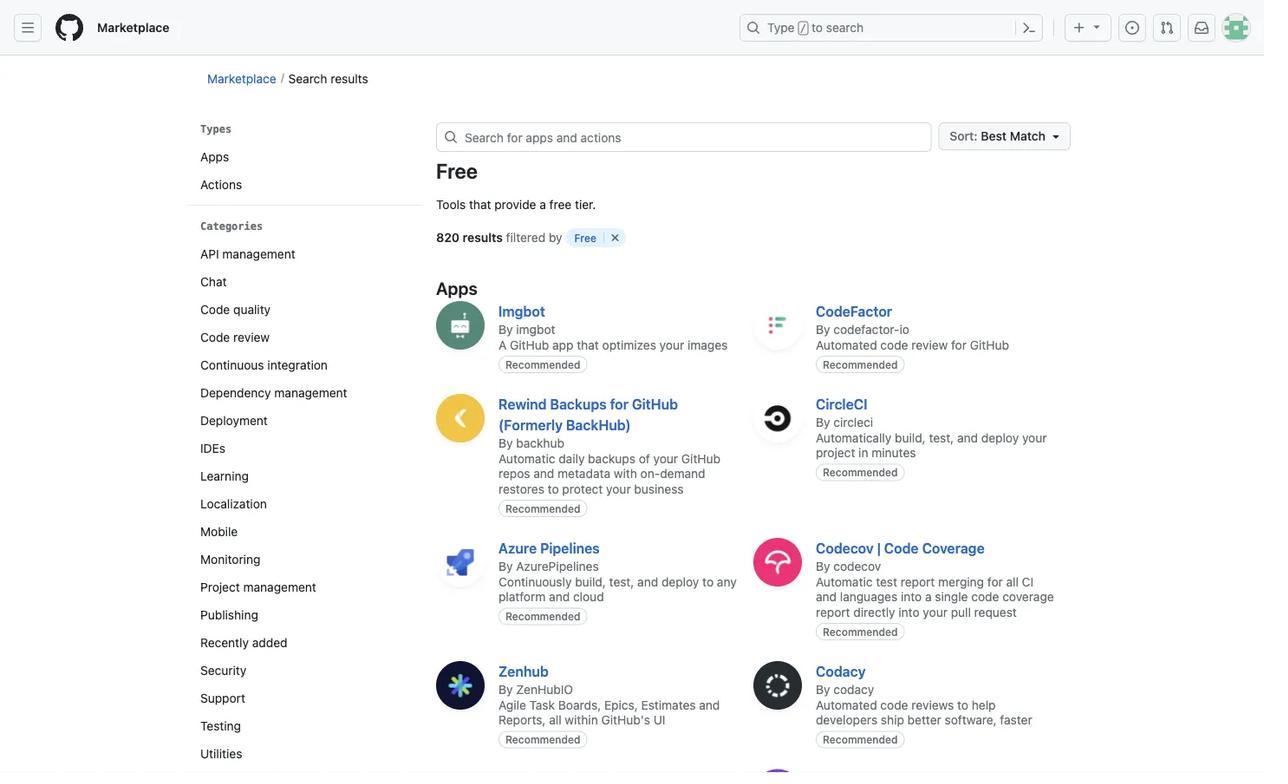 Task type: describe. For each thing, give the bounding box(es) containing it.
your inside imgbot by imgbot a github app that optimizes your images recommended
[[660, 338, 685, 352]]

by inside zenhub by zenhubio agile task boards, epics, estimates and reports, all within github's ui recommended
[[499, 683, 513, 697]]

deployment link
[[193, 407, 416, 435]]

recommended inside azure pipelines by azurepipelines continuously build, test, and deploy to any platform and cloud recommended
[[506, 611, 581, 623]]

management for dependency management
[[274, 386, 348, 400]]

1 vertical spatial into
[[899, 605, 920, 619]]

and inside the rewind backups for github (formerly backhub) by backhub automatic daily backups of your github repos and metadata with on-demand restores to protect your business recommended
[[534, 467, 555, 481]]

recommended inside the rewind backups for github (formerly backhub) by backhub automatic daily backups of your github repos and metadata with on-demand restores to protect your business recommended
[[506, 503, 581, 515]]

backups
[[588, 451, 636, 466]]

developers
[[816, 713, 878, 727]]

circleci link
[[816, 396, 868, 413]]

search results link
[[288, 71, 368, 85]]

monitoring
[[200, 552, 261, 566]]

all inside codecov | code coverage by codecov automatic test report merging for all ci and languages into a single code coverage report directly into your pull request recommended
[[1007, 575, 1019, 589]]

test, inside azure pipelines by azurepipelines continuously build, test, and deploy to any platform and cloud recommended
[[610, 575, 635, 589]]

single
[[936, 590, 969, 604]]

command palette image
[[1023, 21, 1037, 35]]

best
[[982, 129, 1007, 143]]

minutes
[[872, 446, 917, 460]]

protect
[[563, 482, 603, 496]]

continuously
[[499, 575, 572, 589]]

github inside imgbot by imgbot a github app that optimizes your images recommended
[[510, 338, 549, 352]]

review inside codefactor by codefactor-io automated code review for github recommended
[[912, 338, 949, 352]]

automated inside codefactor by codefactor-io automated code review for github recommended
[[816, 338, 878, 352]]

ides
[[200, 441, 226, 455]]

recently added link
[[193, 629, 416, 657]]

publishing link
[[193, 601, 416, 629]]

recommended inside codacy by codacy automated code reviews to help developers ship better software, faster recommended
[[823, 734, 898, 746]]

app
[[553, 338, 574, 352]]

security link
[[193, 657, 416, 684]]

security
[[200, 663, 247, 677]]

agile
[[499, 698, 526, 712]]

0 vertical spatial marketplace
[[97, 20, 170, 35]]

codacy
[[816, 663, 866, 680]]

by inside the rewind backups for github (formerly backhub) by backhub automatic daily backups of your github repos and metadata with on-demand restores to protect your business recommended
[[499, 436, 513, 450]]

1 horizontal spatial triangle down image
[[1091, 20, 1104, 33]]

0 horizontal spatial free
[[436, 159, 478, 183]]

with
[[614, 467, 638, 481]]

by inside "circleci by circleci automatically build, test, and deploy your project in minutes recommended"
[[816, 415, 831, 430]]

rewind
[[499, 396, 547, 413]]

1 horizontal spatial marketplace
[[207, 71, 276, 85]]

learning link
[[193, 462, 416, 490]]

project
[[816, 446, 856, 460]]

reviews
[[912, 698, 955, 712]]

by inside azure pipelines by azurepipelines continuously build, test, and deploy to any platform and cloud recommended
[[499, 559, 513, 574]]

any
[[717, 575, 737, 589]]

imgbot link
[[499, 303, 546, 320]]

recently added
[[200, 635, 288, 650]]

and inside zenhub by zenhubio agile task boards, epics, estimates and reports, all within github's ui recommended
[[700, 698, 720, 712]]

platform
[[499, 590, 546, 604]]

circleci
[[816, 396, 868, 413]]

metadata
[[558, 467, 611, 481]]

code quality
[[200, 302, 271, 317]]

sort:
[[950, 129, 978, 143]]

azure pipelines link
[[499, 540, 600, 557]]

review inside categories list
[[233, 330, 270, 344]]

management for api management
[[222, 247, 296, 261]]

build, inside "circleci by circleci automatically build, test, and deploy your project in minutes recommended"
[[895, 431, 926, 445]]

daily
[[559, 451, 585, 466]]

imgbot by imgbot a github app that optimizes your images recommended
[[499, 303, 728, 371]]

to inside the rewind backups for github (formerly backhub) by backhub automatic daily backups of your github repos and metadata with on-demand restores to protect your business recommended
[[548, 482, 559, 496]]

0 vertical spatial report
[[901, 575, 936, 589]]

reports,
[[499, 713, 546, 727]]

code for code quality
[[200, 302, 230, 317]]

code review
[[200, 330, 270, 344]]

build, inside azure pipelines by azurepipelines continuously build, test, and deploy to any platform and cloud recommended
[[575, 575, 606, 589]]

circleci by circleci automatically build, test, and deploy your project in minutes recommended
[[816, 396, 1048, 479]]

for inside codefactor by codefactor-io automated code review for github recommended
[[952, 338, 967, 352]]

project management
[[200, 580, 317, 594]]

automatic inside codecov | code coverage by codecov automatic test report merging for all ci and languages into a single code coverage report directly into your pull request recommended
[[816, 575, 873, 589]]

recommended inside imgbot by imgbot a github app that optimizes your images recommended
[[506, 358, 581, 371]]

in
[[859, 446, 869, 460]]

code inside codefactor by codefactor-io automated code review for github recommended
[[881, 338, 909, 352]]

recommended inside codecov | code coverage by codecov automatic test report merging for all ci and languages into a single code coverage report directly into your pull request recommended
[[823, 626, 898, 638]]

actions link
[[193, 171, 416, 199]]

codecov | code coverage link
[[816, 540, 985, 557]]

testing
[[200, 719, 241, 733]]

optimizes
[[603, 338, 657, 352]]

io
[[900, 322, 910, 337]]

820 results filtered by
[[436, 230, 563, 244]]

boards,
[[559, 698, 601, 712]]

a
[[499, 338, 507, 352]]

ship
[[881, 713, 905, 727]]

apps inside types list
[[200, 150, 229, 164]]

actions
[[200, 177, 242, 192]]

notifications image
[[1196, 21, 1209, 35]]

epics,
[[605, 698, 638, 712]]

820
[[436, 230, 460, 244]]

results for search
[[331, 71, 368, 85]]

request
[[975, 605, 1018, 619]]

your inside codecov | code coverage by codecov automatic test report merging for all ci and languages into a single code coverage report directly into your pull request recommended
[[924, 605, 948, 619]]

repos
[[499, 467, 531, 481]]

localization
[[200, 497, 267, 511]]

help
[[972, 698, 996, 712]]

0 horizontal spatial a
[[540, 197, 547, 211]]

0 vertical spatial into
[[901, 590, 923, 604]]

added
[[252, 635, 288, 650]]

azure
[[499, 540, 537, 557]]

search image
[[444, 130, 458, 144]]

search results
[[288, 71, 368, 85]]

continuous
[[200, 358, 264, 372]]

test
[[877, 575, 898, 589]]

by inside imgbot by imgbot a github app that optimizes your images recommended
[[499, 322, 513, 337]]

codefactor link
[[816, 303, 893, 320]]

free
[[550, 197, 572, 211]]

localization link
[[193, 490, 416, 518]]

merging
[[939, 575, 985, 589]]

project
[[200, 580, 240, 594]]

project management link
[[193, 573, 416, 601]]

by
[[549, 230, 563, 244]]

support link
[[193, 684, 416, 712]]

codefactor by codefactor-io automated code review for github recommended
[[816, 303, 1010, 371]]

azurepipelines
[[516, 559, 599, 574]]

on-
[[641, 467, 660, 481]]

by inside codecov | code coverage by codecov automatic test report merging for all ci and languages into a single code coverage report directly into your pull request recommended
[[816, 559, 831, 574]]

chat link
[[193, 268, 416, 296]]

learning
[[200, 469, 249, 483]]

task
[[530, 698, 555, 712]]

to inside azure pipelines by azurepipelines continuously build, test, and deploy to any platform and cloud recommended
[[703, 575, 714, 589]]

Search for apps and actions text field
[[465, 123, 931, 151]]



Task type: locate. For each thing, give the bounding box(es) containing it.
dependency management
[[200, 386, 348, 400]]

test, inside "circleci by circleci automatically build, test, and deploy your project in minutes recommended"
[[930, 431, 955, 445]]

mobile link
[[193, 518, 416, 546]]

by up agile
[[499, 683, 513, 697]]

test,
[[930, 431, 955, 445], [610, 575, 635, 589]]

dependency
[[200, 386, 271, 400]]

marketplace link
[[207, 71, 276, 85]]

0 horizontal spatial automatic
[[499, 451, 556, 466]]

azure pipelines by azurepipelines continuously build, test, and deploy to any platform and cloud recommended
[[499, 540, 737, 623]]

0 vertical spatial build,
[[895, 431, 926, 445]]

0 vertical spatial that
[[469, 197, 492, 211]]

management inside 'link'
[[243, 580, 317, 594]]

management down continuous integration link
[[274, 386, 348, 400]]

0 horizontal spatial report
[[816, 605, 851, 619]]

git pull request image
[[1161, 21, 1175, 35]]

/
[[801, 23, 807, 35]]

to inside codacy by codacy automated code reviews to help developers ship better software, faster recommended
[[958, 698, 969, 712]]

automatic up repos
[[499, 451, 556, 466]]

that right tools
[[469, 197, 492, 211]]

recommended down platform
[[506, 611, 581, 623]]

1 automated from the top
[[816, 338, 878, 352]]

recommended down codefactor-
[[823, 358, 898, 371]]

0 vertical spatial code
[[881, 338, 909, 352]]

deploy inside azure pipelines by azurepipelines continuously build, test, and deploy to any platform and cloud recommended
[[662, 575, 700, 589]]

pipelines
[[541, 540, 600, 557]]

pull
[[952, 605, 972, 619]]

free left clear free filter icon
[[575, 232, 597, 244]]

by down codecov
[[816, 559, 831, 574]]

code up request
[[972, 590, 1000, 604]]

free up tools
[[436, 159, 478, 183]]

1 vertical spatial management
[[274, 386, 348, 400]]

codecov
[[816, 540, 874, 557]]

free
[[436, 159, 478, 183], [575, 232, 597, 244]]

zenhub link
[[499, 663, 549, 680]]

recommended inside codefactor by codefactor-io automated code review for github recommended
[[823, 358, 898, 371]]

1 horizontal spatial a
[[926, 590, 932, 604]]

into right "directly"
[[899, 605, 920, 619]]

automated up developers
[[816, 698, 878, 712]]

management inside "link"
[[222, 247, 296, 261]]

directly
[[854, 605, 896, 619]]

report right "test"
[[901, 575, 936, 589]]

0 vertical spatial for
[[952, 338, 967, 352]]

1 vertical spatial for
[[610, 396, 629, 413]]

1 horizontal spatial that
[[577, 338, 599, 352]]

triangle down image
[[1091, 20, 1104, 33], [1050, 129, 1064, 143]]

your inside "circleci by circleci automatically build, test, and deploy your project in minutes recommended"
[[1023, 431, 1048, 445]]

a left single
[[926, 590, 932, 604]]

dependency management link
[[193, 379, 416, 407]]

zenhub by zenhubio agile task boards, epics, estimates and reports, all within github's ui recommended
[[499, 663, 720, 746]]

into left single
[[901, 590, 923, 604]]

and
[[958, 431, 979, 445], [534, 467, 555, 481], [638, 575, 659, 589], [549, 590, 570, 604], [816, 590, 837, 604], [700, 698, 720, 712]]

1 vertical spatial code
[[200, 330, 230, 344]]

0 horizontal spatial build,
[[575, 575, 606, 589]]

triangle down image right match
[[1050, 129, 1064, 143]]

apps link
[[193, 143, 416, 171]]

ui
[[654, 713, 666, 727]]

quality
[[233, 302, 271, 317]]

utilities
[[200, 746, 242, 761]]

automatic
[[499, 451, 556, 466], [816, 575, 873, 589]]

1 vertical spatial automated
[[816, 698, 878, 712]]

code quality link
[[193, 296, 416, 324]]

tools
[[436, 197, 466, 211]]

support
[[200, 691, 245, 705]]

and inside codecov | code coverage by codecov automatic test report merging for all ci and languages into a single code coverage report directly into your pull request recommended
[[816, 590, 837, 604]]

build, up the cloud
[[575, 575, 606, 589]]

deploy inside "circleci by circleci automatically build, test, and deploy your project in minutes recommended"
[[982, 431, 1020, 445]]

search
[[827, 20, 864, 35]]

a left free
[[540, 197, 547, 211]]

2 vertical spatial code
[[885, 540, 919, 557]]

of
[[639, 451, 651, 466]]

monitoring link
[[193, 546, 416, 573]]

all
[[1007, 575, 1019, 589], [549, 713, 562, 727]]

0 horizontal spatial deploy
[[662, 575, 700, 589]]

code inside code review link
[[200, 330, 230, 344]]

0 vertical spatial a
[[540, 197, 547, 211]]

0 horizontal spatial results
[[331, 71, 368, 85]]

zenhubio
[[516, 683, 574, 697]]

to left any
[[703, 575, 714, 589]]

1 vertical spatial results
[[463, 230, 503, 244]]

faster
[[1001, 713, 1033, 727]]

2 horizontal spatial for
[[988, 575, 1004, 589]]

recommended inside "circleci by circleci automatically build, test, and deploy your project in minutes recommended"
[[823, 467, 898, 479]]

clear free filter image
[[610, 233, 621, 243]]

0 vertical spatial all
[[1007, 575, 1019, 589]]

0 vertical spatial code
[[200, 302, 230, 317]]

github inside codefactor by codefactor-io automated code review for github recommended
[[971, 338, 1010, 352]]

triangle down image right 'plus' image at the top right of the page
[[1091, 20, 1104, 33]]

demand
[[660, 467, 706, 481]]

by up a at the top left of page
[[499, 322, 513, 337]]

results for 820
[[463, 230, 503, 244]]

api
[[200, 247, 219, 261]]

(formerly
[[499, 417, 563, 434]]

1 horizontal spatial for
[[952, 338, 967, 352]]

0 vertical spatial apps
[[200, 150, 229, 164]]

tier.
[[575, 197, 596, 211]]

estimates
[[642, 698, 696, 712]]

0 horizontal spatial all
[[549, 713, 562, 727]]

results right 820
[[463, 230, 503, 244]]

automated inside codacy by codacy automated code reviews to help developers ship better software, faster recommended
[[816, 698, 878, 712]]

0 vertical spatial results
[[331, 71, 368, 85]]

1 vertical spatial free
[[575, 232, 597, 244]]

|
[[878, 540, 881, 557]]

ci
[[1023, 575, 1034, 589]]

integration
[[268, 358, 328, 372]]

code inside "code quality" link
[[200, 302, 230, 317]]

code
[[881, 338, 909, 352], [972, 590, 1000, 604], [881, 698, 909, 712]]

marketplace
[[97, 20, 170, 35], [207, 71, 276, 85]]

build, up minutes
[[895, 431, 926, 445]]

1 vertical spatial deploy
[[662, 575, 700, 589]]

code down io
[[881, 338, 909, 352]]

management
[[222, 247, 296, 261], [274, 386, 348, 400], [243, 580, 317, 594]]

1 horizontal spatial all
[[1007, 575, 1019, 589]]

code right |
[[885, 540, 919, 557]]

automated down codefactor-
[[816, 338, 878, 352]]

apps
[[200, 150, 229, 164], [436, 278, 478, 298]]

0 horizontal spatial that
[[469, 197, 492, 211]]

for inside the rewind backups for github (formerly backhub) by backhub automatic daily backups of your github repos and metadata with on-demand restores to protect your business recommended
[[610, 396, 629, 413]]

1 vertical spatial triangle down image
[[1050, 129, 1064, 143]]

1 vertical spatial test,
[[610, 575, 635, 589]]

and inside "circleci by circleci automatically build, test, and deploy your project in minutes recommended"
[[958, 431, 979, 445]]

1 horizontal spatial deploy
[[982, 431, 1020, 445]]

1 vertical spatial marketplace
[[207, 71, 276, 85]]

filtered
[[506, 230, 546, 244]]

0 vertical spatial deploy
[[982, 431, 1020, 445]]

1 horizontal spatial build,
[[895, 431, 926, 445]]

1 vertical spatial apps
[[436, 278, 478, 298]]

code down chat
[[200, 302, 230, 317]]

recommended down "directly"
[[823, 626, 898, 638]]

2 vertical spatial for
[[988, 575, 1004, 589]]

by down the "circleci" link
[[816, 415, 831, 430]]

automatically
[[816, 431, 892, 445]]

recommended down app
[[506, 358, 581, 371]]

type
[[768, 20, 795, 35]]

better
[[908, 713, 942, 727]]

rewind backups for github (formerly backhub) link
[[499, 396, 679, 434]]

by down codefactor link
[[816, 322, 831, 337]]

code for code review
[[200, 330, 230, 344]]

1 vertical spatial code
[[972, 590, 1000, 604]]

recommended down the reports,
[[506, 734, 581, 746]]

deploy
[[982, 431, 1020, 445], [662, 575, 700, 589]]

1 horizontal spatial review
[[912, 338, 949, 352]]

code up ship on the right
[[881, 698, 909, 712]]

by down codacy
[[816, 683, 831, 697]]

1 horizontal spatial results
[[463, 230, 503, 244]]

1 horizontal spatial test,
[[930, 431, 955, 445]]

1 horizontal spatial apps
[[436, 278, 478, 298]]

that right app
[[577, 338, 599, 352]]

report down languages
[[816, 605, 851, 619]]

recommended down restores
[[506, 503, 581, 515]]

code inside codacy by codacy automated code reviews to help developers ship better software, faster recommended
[[881, 698, 909, 712]]

code up "continuous"
[[200, 330, 230, 344]]

automatic inside the rewind backups for github (formerly backhub) by backhub automatic daily backups of your github repos and metadata with on-demand restores to protect your business recommended
[[499, 451, 556, 466]]

issue opened image
[[1126, 21, 1140, 35]]

that inside imgbot by imgbot a github app that optimizes your images recommended
[[577, 338, 599, 352]]

0 vertical spatial automated
[[816, 338, 878, 352]]

by
[[499, 322, 513, 337], [816, 322, 831, 337], [816, 415, 831, 430], [499, 436, 513, 450], [499, 559, 513, 574], [816, 559, 831, 574], [499, 683, 513, 697], [816, 683, 831, 697]]

0 horizontal spatial apps
[[200, 150, 229, 164]]

code inside codecov | code coverage by codecov automatic test report merging for all ci and languages into a single code coverage report directly into your pull request recommended
[[972, 590, 1000, 604]]

management down categories
[[222, 247, 296, 261]]

zenhub
[[499, 663, 549, 680]]

homepage image
[[56, 14, 83, 42]]

1 horizontal spatial automatic
[[816, 575, 873, 589]]

0 horizontal spatial marketplace
[[97, 20, 170, 35]]

1 vertical spatial report
[[816, 605, 851, 619]]

testing link
[[193, 712, 416, 740]]

0 horizontal spatial triangle down image
[[1050, 129, 1064, 143]]

codefactor-
[[834, 322, 900, 337]]

recommended down developers
[[823, 734, 898, 746]]

a
[[540, 197, 547, 211], [926, 590, 932, 604]]

0 vertical spatial management
[[222, 247, 296, 261]]

your
[[660, 338, 685, 352], [1023, 431, 1048, 445], [654, 451, 679, 466], [607, 482, 631, 496], [924, 605, 948, 619]]

a inside codecov | code coverage by codecov automatic test report merging for all ci and languages into a single code coverage report directly into your pull request recommended
[[926, 590, 932, 604]]

all inside zenhub by zenhubio agile task boards, epics, estimates and reports, all within github's ui recommended
[[549, 713, 562, 727]]

review
[[233, 330, 270, 344], [912, 338, 949, 352]]

api management link
[[193, 240, 416, 268]]

to
[[812, 20, 823, 35], [548, 482, 559, 496], [703, 575, 714, 589], [958, 698, 969, 712]]

management for project management
[[243, 580, 317, 594]]

codefactor
[[816, 303, 893, 320]]

recommended down in at the bottom
[[823, 467, 898, 479]]

0 horizontal spatial test,
[[610, 575, 635, 589]]

automated
[[816, 338, 878, 352], [816, 698, 878, 712]]

1 vertical spatial all
[[549, 713, 562, 727]]

to up software,
[[958, 698, 969, 712]]

by inside codacy by codacy automated code reviews to help developers ship better software, faster recommended
[[816, 683, 831, 697]]

code inside codecov | code coverage by codecov automatic test report merging for all ci and languages into a single code coverage report directly into your pull request recommended
[[885, 540, 919, 557]]

marketplace right homepage icon in the top of the page
[[97, 20, 170, 35]]

continuous integration link
[[193, 351, 416, 379]]

by down (formerly on the bottom left of page
[[499, 436, 513, 450]]

1 horizontal spatial free
[[575, 232, 597, 244]]

categories list
[[193, 240, 416, 768]]

0 horizontal spatial review
[[233, 330, 270, 344]]

types list
[[193, 143, 416, 199]]

backups
[[550, 396, 607, 413]]

marketplace up types
[[207, 71, 276, 85]]

apps down 820
[[436, 278, 478, 298]]

all left ci
[[1007, 575, 1019, 589]]

2 vertical spatial management
[[243, 580, 317, 594]]

tools that provide a free tier.
[[436, 197, 596, 211]]

0 vertical spatial triangle down image
[[1091, 20, 1104, 33]]

to right / in the right of the page
[[812, 20, 823, 35]]

results right search
[[331, 71, 368, 85]]

by down azure at the left of page
[[499, 559, 513, 574]]

0 vertical spatial free
[[436, 159, 478, 183]]

by inside codefactor by codefactor-io automated code review for github recommended
[[816, 322, 831, 337]]

all down task
[[549, 713, 562, 727]]

codecov
[[834, 559, 882, 574]]

software,
[[945, 713, 997, 727]]

1 horizontal spatial report
[[901, 575, 936, 589]]

0 vertical spatial test,
[[930, 431, 955, 445]]

for inside codecov | code coverage by codecov automatic test report merging for all ci and languages into a single code coverage report directly into your pull request recommended
[[988, 575, 1004, 589]]

images
[[688, 338, 728, 352]]

0 horizontal spatial for
[[610, 396, 629, 413]]

plus image
[[1073, 21, 1087, 35]]

recommended inside zenhub by zenhubio agile task boards, epics, estimates and reports, all within github's ui recommended
[[506, 734, 581, 746]]

to left protect at the bottom left
[[548, 482, 559, 496]]

cloud
[[573, 590, 604, 604]]

automatic down codecov
[[816, 575, 873, 589]]

1 vertical spatial a
[[926, 590, 932, 604]]

deployment
[[200, 413, 268, 428]]

categories
[[200, 220, 263, 232]]

codacy link
[[816, 663, 866, 680]]

type / to search
[[768, 20, 864, 35]]

1 vertical spatial automatic
[[816, 575, 873, 589]]

rewind backups for github (formerly backhub) by backhub automatic daily backups of your github repos and metadata with on-demand restores to protect your business recommended
[[499, 396, 721, 515]]

2 vertical spatial code
[[881, 698, 909, 712]]

apps down types
[[200, 150, 229, 164]]

1 vertical spatial that
[[577, 338, 599, 352]]

1 vertical spatial build,
[[575, 575, 606, 589]]

0 vertical spatial automatic
[[499, 451, 556, 466]]

management down monitoring link
[[243, 580, 317, 594]]

2 automated from the top
[[816, 698, 878, 712]]

provide
[[495, 197, 537, 211]]



Task type: vqa. For each thing, say whether or not it's contained in the screenshot.
Type / to search
yes



